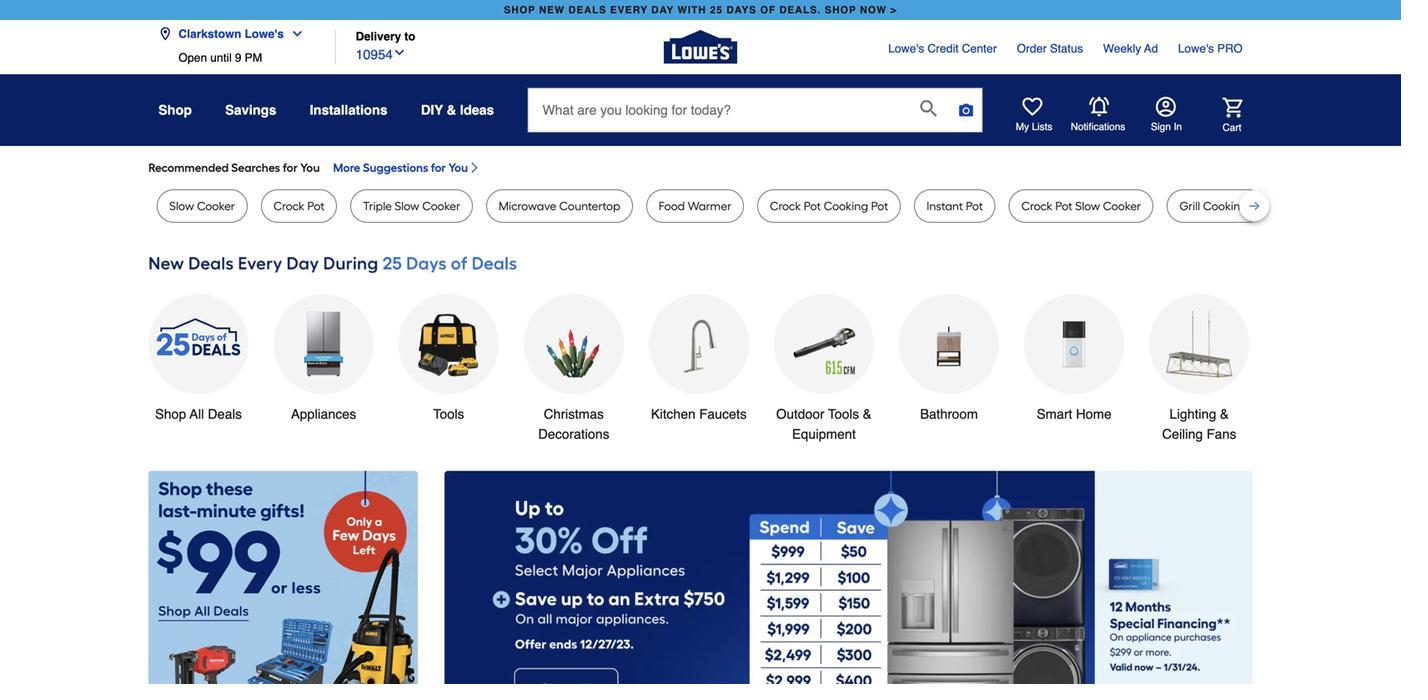 Task type: describe. For each thing, give the bounding box(es) containing it.
more suggestions for you
[[333, 161, 468, 175]]

crock pot slow cooker
[[1022, 199, 1141, 213]]

shop new deals every day with 25 days of deals. shop now >
[[504, 4, 898, 16]]

location image
[[159, 27, 172, 40]]

home
[[1076, 406, 1112, 422]]

1 tools from the left
[[433, 406, 464, 422]]

pm
[[245, 51, 262, 64]]

pot for instant pot
[[966, 199, 983, 213]]

kitchen
[[651, 406, 696, 422]]

suggestions
[[363, 161, 428, 175]]

ad
[[1145, 42, 1159, 55]]

2 cooking from the left
[[1203, 199, 1248, 213]]

center
[[962, 42, 997, 55]]

arrow right image
[[1222, 617, 1239, 634]]

more suggestions for you link
[[333, 159, 482, 176]]

1 cooker from the left
[[197, 199, 235, 213]]

recommended searches for you
[[149, 161, 320, 175]]

to
[[405, 30, 416, 43]]

shop for shop all deals
[[155, 406, 186, 422]]

weekly ad
[[1104, 42, 1159, 55]]

notifications
[[1071, 121, 1126, 133]]

lighting & ceiling fans link
[[1150, 294, 1250, 444]]

chevron down image
[[393, 46, 406, 59]]

deals.
[[780, 4, 821, 16]]

clarkstown lowe's
[[179, 27, 284, 40]]

rack
[[1347, 199, 1373, 213]]

cart button
[[1200, 97, 1243, 134]]

weekly ad link
[[1104, 40, 1159, 57]]

deals
[[569, 4, 607, 16]]

lowe's inside button
[[245, 27, 284, 40]]

shop these last-minute gifts. $99 or less. quantities are limited and won't last. image
[[149, 471, 418, 684]]

appliances
[[291, 406, 356, 422]]

tools link
[[399, 294, 499, 424]]

more
[[333, 161, 360, 175]]

instant
[[927, 199, 963, 213]]

microwave countertop
[[499, 199, 621, 213]]

crock for crock pot slow cooker
[[1022, 199, 1053, 213]]

status
[[1050, 42, 1084, 55]]

microwave
[[499, 199, 557, 213]]

crock pot cooking pot
[[770, 199, 889, 213]]

my
[[1016, 121, 1030, 133]]

3 pot from the left
[[871, 199, 889, 213]]

you for recommended searches for you
[[300, 161, 320, 175]]

lowe's for lowe's pro
[[1179, 42, 1215, 55]]

pot for crock pot slow cooker
[[1056, 199, 1073, 213]]

shop all deals link
[[149, 294, 249, 424]]

every
[[610, 4, 648, 16]]

lowe's pro
[[1179, 42, 1243, 55]]

appliances link
[[274, 294, 374, 424]]

fans
[[1207, 426, 1237, 442]]

shop all deals
[[155, 406, 242, 422]]

10954 button
[[356, 43, 406, 65]]

2 shop from the left
[[825, 4, 857, 16]]

slow cooker
[[169, 199, 235, 213]]

diy
[[421, 102, 443, 118]]

lowe's home improvement lists image
[[1023, 97, 1043, 117]]

tools inside outdoor tools & equipment
[[828, 406, 859, 422]]

grate
[[1251, 199, 1281, 213]]

searches
[[231, 161, 280, 175]]

lowe's home improvement account image
[[1156, 97, 1176, 117]]

>
[[891, 4, 898, 16]]

ideas
[[460, 102, 494, 118]]

shop button
[[159, 95, 192, 125]]

day
[[652, 4, 674, 16]]

pot for crock pot cooking pot
[[804, 199, 821, 213]]

lowe's pro link
[[1179, 40, 1243, 57]]

Search Query text field
[[528, 88, 907, 132]]

crock pot
[[274, 199, 325, 213]]

& inside outdoor tools & equipment
[[863, 406, 872, 422]]

new deals every day during 25 days of deals image
[[149, 249, 1253, 277]]

instant pot
[[927, 199, 983, 213]]

for for searches
[[283, 161, 298, 175]]

sign in
[[1151, 121, 1182, 133]]

open
[[179, 51, 207, 64]]

outdoor tools & equipment
[[777, 406, 872, 442]]

10954
[[356, 47, 393, 62]]

order status link
[[1017, 40, 1084, 57]]

pot for crock pot
[[307, 199, 325, 213]]

now
[[860, 4, 887, 16]]

lighting & ceiling fans image
[[1166, 311, 1233, 377]]

warming
[[1295, 199, 1345, 213]]

2 cooker from the left
[[422, 199, 461, 213]]

in
[[1174, 121, 1182, 133]]

sign
[[1151, 121, 1171, 133]]

crock for crock pot
[[274, 199, 305, 213]]

kitchen faucets link
[[649, 294, 749, 424]]

crock for crock pot cooking pot
[[770, 199, 801, 213]]

you for more suggestions for you
[[449, 161, 468, 175]]

recommended searches for you heading
[[149, 159, 1253, 176]]

lists
[[1032, 121, 1053, 133]]



Task type: vqa. For each thing, say whether or not it's contained in the screenshot.
Holiday Decorations link
no



Task type: locate. For each thing, give the bounding box(es) containing it.
& up fans
[[1220, 406, 1229, 422]]

1 horizontal spatial for
[[431, 161, 446, 175]]

1 horizontal spatial cooking
[[1203, 199, 1248, 213]]

delivery to
[[356, 30, 416, 43]]

decorations
[[538, 426, 610, 442]]

up to 30 percent off select major appliances. plus, save up to an extra $750 on major appliances. image
[[445, 471, 1253, 684]]

25
[[710, 4, 723, 16]]

0 vertical spatial shop
[[159, 102, 192, 118]]

crock right 'warmer'
[[770, 199, 801, 213]]

crock down searches
[[274, 199, 305, 213]]

equipment
[[792, 426, 856, 442]]

faucets
[[700, 406, 747, 422]]

shop all deals image
[[149, 294, 249, 394]]

2 pot from the left
[[804, 199, 821, 213]]

shop left all
[[155, 406, 186, 422]]

0 horizontal spatial cooking
[[824, 199, 869, 213]]

tools up equipment
[[828, 406, 859, 422]]

of
[[761, 4, 776, 16]]

food
[[659, 199, 685, 213]]

cooker left grill
[[1103, 199, 1141, 213]]

shop for shop
[[159, 102, 192, 118]]

2 you from the left
[[449, 161, 468, 175]]

shop
[[159, 102, 192, 118], [155, 406, 186, 422]]

slow down recommended
[[169, 199, 194, 213]]

3 crock from the left
[[1022, 199, 1053, 213]]

slow down notifications
[[1076, 199, 1100, 213]]

credit
[[928, 42, 959, 55]]

for left chevron right image
[[431, 161, 446, 175]]

cooking
[[824, 199, 869, 213], [1203, 199, 1248, 213]]

lowe's for lowe's credit center
[[889, 42, 925, 55]]

days
[[727, 4, 757, 16]]

0 horizontal spatial crock
[[274, 199, 305, 213]]

outdoor tools & equipment image
[[791, 311, 858, 377]]

shop left new
[[504, 4, 536, 16]]

1 shop from the left
[[504, 4, 536, 16]]

& inside lighting & ceiling fans
[[1220, 406, 1229, 422]]

for right searches
[[283, 161, 298, 175]]

you down the diy & ideas 'button'
[[449, 161, 468, 175]]

0 horizontal spatial for
[[283, 161, 298, 175]]

warmer
[[688, 199, 732, 213]]

all
[[190, 406, 204, 422]]

delivery
[[356, 30, 401, 43]]

2 horizontal spatial cooker
[[1103, 199, 1141, 213]]

1 horizontal spatial lowe's
[[889, 42, 925, 55]]

1 pot from the left
[[307, 199, 325, 213]]

1 vertical spatial shop
[[155, 406, 186, 422]]

& right outdoor
[[863, 406, 872, 422]]

1 crock from the left
[[274, 199, 305, 213]]

appliances image
[[290, 311, 357, 377]]

cooker down recommended searches for you
[[197, 199, 235, 213]]

1 horizontal spatial cooker
[[422, 199, 461, 213]]

5 pot from the left
[[1056, 199, 1073, 213]]

4 pot from the left
[[966, 199, 983, 213]]

outdoor
[[777, 406, 825, 422]]

outdoor tools & equipment link
[[774, 294, 874, 444]]

chevron down image
[[284, 27, 304, 40]]

1 slow from the left
[[169, 199, 194, 213]]

3 cooker from the left
[[1103, 199, 1141, 213]]

0 horizontal spatial tools
[[433, 406, 464, 422]]

food warmer
[[659, 199, 732, 213]]

lowe's up pm
[[245, 27, 284, 40]]

chevron right image
[[468, 161, 482, 174]]

cooker
[[197, 199, 235, 213], [422, 199, 461, 213], [1103, 199, 1141, 213]]

lowe's home improvement cart image
[[1223, 97, 1243, 117]]

lighting & ceiling fans
[[1163, 406, 1237, 442]]

christmas decorations
[[538, 406, 610, 442]]

0 horizontal spatial cooker
[[197, 199, 235, 213]]

0 horizontal spatial lowe's
[[245, 27, 284, 40]]

for for suggestions
[[431, 161, 446, 175]]

installations
[[310, 102, 388, 118]]

bathroom image
[[916, 311, 983, 377]]

0 horizontal spatial slow
[[169, 199, 194, 213]]

tools down tools image
[[433, 406, 464, 422]]

triple slow cooker
[[363, 199, 461, 213]]

lowe's home improvement logo image
[[664, 10, 738, 84]]

christmas decorations image
[[541, 311, 607, 377]]

lowe's home improvement notification center image
[[1090, 97, 1110, 117]]

clarkstown
[[179, 27, 241, 40]]

cooker down more suggestions for you link
[[422, 199, 461, 213]]

you
[[300, 161, 320, 175], [449, 161, 468, 175]]

installations button
[[310, 95, 388, 125]]

2 tools from the left
[[828, 406, 859, 422]]

new
[[539, 4, 565, 16]]

christmas
[[544, 406, 604, 422]]

countertop
[[559, 199, 621, 213]]

triple
[[363, 199, 392, 213]]

1 horizontal spatial tools
[[828, 406, 859, 422]]

my lists
[[1016, 121, 1053, 133]]

diy & ideas
[[421, 102, 494, 118]]

savings
[[225, 102, 276, 118]]

slow right triple at left
[[395, 199, 420, 213]]

1 horizontal spatial slow
[[395, 199, 420, 213]]

kitchen faucets
[[651, 406, 747, 422]]

1 horizontal spatial you
[[449, 161, 468, 175]]

3 slow from the left
[[1076, 199, 1100, 213]]

lowe's credit center link
[[889, 40, 997, 57]]

camera image
[[958, 102, 975, 118]]

bathroom
[[920, 406, 978, 422]]

2 horizontal spatial lowe's
[[1179, 42, 1215, 55]]

1 cooking from the left
[[824, 199, 869, 213]]

0 horizontal spatial you
[[300, 161, 320, 175]]

smart home
[[1037, 406, 1112, 422]]

slow
[[169, 199, 194, 213], [395, 199, 420, 213], [1076, 199, 1100, 213]]

clarkstown lowe's button
[[159, 17, 311, 51]]

smart home link
[[1025, 294, 1125, 424]]

2 slow from the left
[[395, 199, 420, 213]]

2 horizontal spatial slow
[[1076, 199, 1100, 213]]

lowe's credit center
[[889, 42, 997, 55]]

lowe's left pro
[[1179, 42, 1215, 55]]

my lists link
[[1016, 97, 1053, 133]]

& inside 'button'
[[447, 102, 456, 118]]

& right diy
[[447, 102, 456, 118]]

you left the more
[[300, 161, 320, 175]]

tools image
[[415, 311, 482, 377]]

None search field
[[528, 88, 983, 148]]

2 horizontal spatial crock
[[1022, 199, 1053, 213]]

1 horizontal spatial crock
[[770, 199, 801, 213]]

1 you from the left
[[300, 161, 320, 175]]

ceiling
[[1163, 426, 1203, 442]]

& right grate
[[1284, 199, 1292, 213]]

order status
[[1017, 42, 1084, 55]]

cart
[[1223, 122, 1242, 133]]

grill cooking grate & warming rack
[[1180, 199, 1373, 213]]

1 for from the left
[[283, 161, 298, 175]]

1 horizontal spatial shop
[[825, 4, 857, 16]]

deals
[[208, 406, 242, 422]]

smart
[[1037, 406, 1073, 422]]

shop down open
[[159, 102, 192, 118]]

crock down my lists
[[1022, 199, 1053, 213]]

shop left now
[[825, 4, 857, 16]]

for
[[283, 161, 298, 175], [431, 161, 446, 175]]

lowe's left the credit
[[889, 42, 925, 55]]

savings button
[[225, 95, 276, 125]]

crock
[[274, 199, 305, 213], [770, 199, 801, 213], [1022, 199, 1053, 213]]

open until 9 pm
[[179, 51, 262, 64]]

with
[[678, 4, 707, 16]]

diy & ideas button
[[421, 95, 494, 125]]

recommended
[[149, 161, 229, 175]]

search image
[[921, 100, 937, 117]]

2 for from the left
[[431, 161, 446, 175]]

weekly
[[1104, 42, 1142, 55]]

sign in button
[[1151, 97, 1182, 133]]

2 crock from the left
[[770, 199, 801, 213]]

shop new deals every day with 25 days of deals. shop now > link
[[501, 0, 901, 20]]

pro
[[1218, 42, 1243, 55]]

order
[[1017, 42, 1047, 55]]

0 horizontal spatial shop
[[504, 4, 536, 16]]

christmas decorations link
[[524, 294, 624, 444]]

kitchen faucets image
[[666, 311, 733, 377]]

shop
[[504, 4, 536, 16], [825, 4, 857, 16]]



